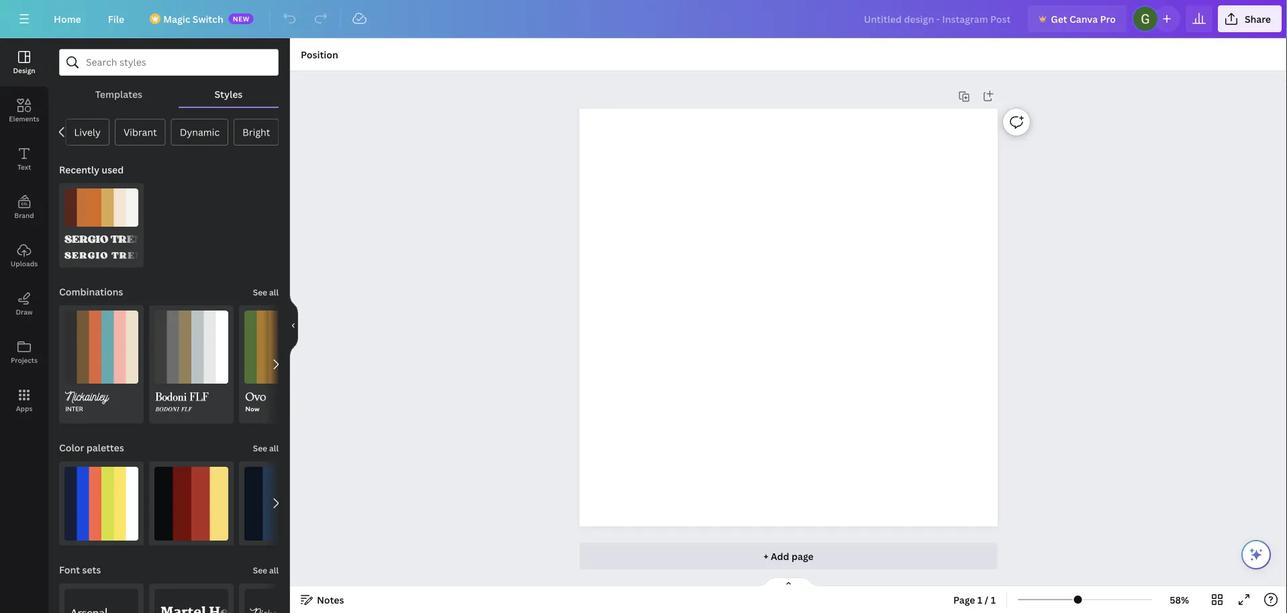 Task type: locate. For each thing, give the bounding box(es) containing it.
apps
[[16, 404, 32, 413]]

see all for combinations
[[253, 287, 279, 298]]

3 all from the top
[[269, 566, 279, 577]]

brand
[[14, 211, 34, 220]]

color palettes
[[59, 442, 124, 455]]

2 see all from the top
[[253, 443, 279, 455]]

bright button
[[234, 119, 279, 146]]

draw button
[[0, 280, 48, 328]]

palettes
[[86, 442, 124, 455]]

2 see from the top
[[253, 443, 267, 455]]

page
[[792, 551, 814, 563]]

new
[[233, 14, 250, 23]]

1 see from the top
[[253, 287, 267, 298]]

sergio
[[64, 233, 108, 246], [64, 250, 109, 261]]

1 horizontal spatial 1
[[991, 594, 996, 607]]

1 all from the top
[[269, 287, 279, 298]]

position button
[[296, 44, 344, 65]]

1 vertical spatial see all button
[[252, 435, 280, 462]]

0 vertical spatial see all
[[253, 287, 279, 298]]

0 vertical spatial see
[[253, 287, 267, 298]]

bright
[[242, 126, 270, 139]]

home
[[54, 12, 81, 25]]

1 1 from the left
[[978, 594, 983, 607]]

3 see from the top
[[253, 566, 267, 577]]

share button
[[1219, 5, 1282, 32]]

file button
[[97, 5, 135, 32]]

0 horizontal spatial 1
[[978, 594, 983, 607]]

switch
[[193, 12, 223, 25]]

2 vertical spatial see all
[[253, 566, 279, 577]]

all for color palettes
[[269, 443, 279, 455]]

share
[[1245, 12, 1272, 25]]

1
[[978, 594, 983, 607], [991, 594, 996, 607]]

vibrant button
[[115, 119, 165, 146]]

1 see all button from the top
[[252, 279, 280, 306]]

/
[[985, 594, 989, 607]]

see
[[253, 287, 267, 298], [253, 443, 267, 455], [253, 566, 267, 577]]

trendy
[[111, 233, 159, 246], [112, 250, 159, 261]]

text
[[17, 163, 31, 172]]

dynamic button
[[171, 119, 228, 146]]

pro
[[1101, 12, 1116, 25]]

color
[[59, 442, 84, 455]]

see all
[[253, 287, 279, 298], [253, 443, 279, 455], [253, 566, 279, 577]]

1 right /
[[991, 594, 996, 607]]

2 vertical spatial see all button
[[252, 557, 280, 584]]

side panel tab list
[[0, 38, 48, 425]]

1 left /
[[978, 594, 983, 607]]

apps button
[[0, 377, 48, 425]]

projects
[[11, 356, 38, 365]]

see all for font sets
[[253, 566, 279, 577]]

2 vertical spatial see
[[253, 566, 267, 577]]

add
[[771, 551, 790, 563]]

all
[[269, 287, 279, 298], [269, 443, 279, 455], [269, 566, 279, 577]]

1 see all from the top
[[253, 287, 279, 298]]

all for combinations
[[269, 287, 279, 298]]

magic switch
[[163, 12, 223, 25]]

1 vertical spatial all
[[269, 443, 279, 455]]

font sets
[[59, 564, 101, 577]]

1 vertical spatial sergio
[[64, 250, 109, 261]]

position
[[301, 48, 338, 61]]

2 all from the top
[[269, 443, 279, 455]]

1 vertical spatial see
[[253, 443, 267, 455]]

1 vertical spatial trendy
[[112, 250, 159, 261]]

draw
[[16, 308, 33, 317]]

3 see all from the top
[[253, 566, 279, 577]]

font
[[59, 564, 80, 577]]

see all button
[[252, 279, 280, 306], [252, 435, 280, 462], [252, 557, 280, 584]]

templates button
[[59, 81, 179, 107]]

1 vertical spatial see all
[[253, 443, 279, 455]]

0 vertical spatial see all button
[[252, 279, 280, 306]]

Search styles search field
[[86, 50, 252, 75]]

projects button
[[0, 328, 48, 377]]

0 vertical spatial all
[[269, 287, 279, 298]]

3 see all button from the top
[[252, 557, 280, 584]]

magic
[[163, 12, 190, 25]]

apply "outback flower" style image
[[155, 467, 228, 541]]

2 vertical spatial all
[[269, 566, 279, 577]]

main menu bar
[[0, 0, 1288, 38]]

2 1 from the left
[[991, 594, 996, 607]]

design
[[13, 66, 35, 75]]

vibrant
[[123, 126, 157, 139]]

Design title text field
[[854, 5, 1023, 32]]

home link
[[43, 5, 92, 32]]

sergio trendy sergio trendy
[[64, 233, 159, 261]]

elements button
[[0, 87, 48, 135]]

lively
[[74, 126, 100, 139]]

2 see all button from the top
[[252, 435, 280, 462]]

0 vertical spatial sergio
[[64, 233, 108, 246]]

styles button
[[179, 81, 279, 107]]

1 sergio from the top
[[64, 233, 108, 246]]



Task type: describe. For each thing, give the bounding box(es) containing it.
see all for color palettes
[[253, 443, 279, 455]]

all for font sets
[[269, 566, 279, 577]]

see for color palettes
[[253, 443, 267, 455]]

sets
[[82, 564, 101, 577]]

uploads button
[[0, 232, 48, 280]]

color palettes button
[[58, 435, 125, 462]]

+ add page
[[764, 551, 814, 563]]

get canva pro
[[1051, 12, 1116, 25]]

font sets button
[[58, 557, 102, 584]]

combinations
[[59, 286, 123, 299]]

uploads
[[11, 259, 38, 268]]

text button
[[0, 135, 48, 183]]

58%
[[1170, 594, 1190, 607]]

combinations button
[[58, 279, 125, 306]]

page 1 / 1
[[954, 594, 996, 607]]

dynamic
[[180, 126, 219, 139]]

see all button for color palettes
[[252, 435, 280, 462]]

apply "midnight moon" style image
[[245, 467, 318, 541]]

see all button for font sets
[[252, 557, 280, 584]]

notes button
[[296, 590, 350, 611]]

see for font sets
[[253, 566, 267, 577]]

brand button
[[0, 183, 48, 232]]

notes
[[317, 594, 344, 607]]

58% button
[[1158, 590, 1202, 611]]

hide image
[[290, 294, 298, 358]]

templates
[[95, 88, 142, 100]]

apply "neon noise" style image
[[64, 467, 138, 541]]

see all button for combinations
[[252, 279, 280, 306]]

lively button
[[65, 119, 109, 146]]

+
[[764, 551, 769, 563]]

show pages image
[[757, 578, 821, 588]]

recently
[[59, 164, 99, 176]]

canva assistant image
[[1249, 547, 1265, 564]]

elements
[[9, 114, 39, 123]]

see for combinations
[[253, 287, 267, 298]]

+ add page button
[[580, 543, 998, 570]]

page
[[954, 594, 976, 607]]

get
[[1051, 12, 1068, 25]]

canva
[[1070, 12, 1098, 25]]

design button
[[0, 38, 48, 87]]

recently used
[[59, 164, 124, 176]]

0 vertical spatial trendy
[[111, 233, 159, 246]]

2 sergio from the top
[[64, 250, 109, 261]]

used
[[102, 164, 124, 176]]

get canva pro button
[[1029, 5, 1127, 32]]

file
[[108, 12, 124, 25]]

styles
[[215, 88, 243, 100]]



Task type: vqa. For each thing, say whether or not it's contained in the screenshot.
Media
no



